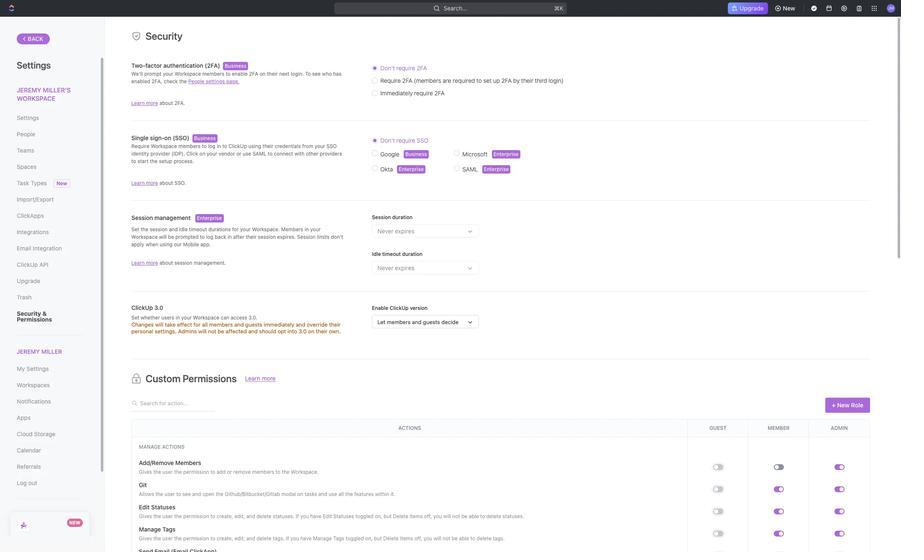 Task type: locate. For each thing, give the bounding box(es) containing it.
don't up immediately
[[381, 64, 395, 72]]

workspace inside the jeremy miller's workspace
[[17, 94, 55, 102]]

never expires down idle timeout duration
[[378, 265, 415, 272]]

items for manage tags
[[400, 536, 413, 542]]

learn for learn more
[[245, 375, 260, 382]]

not inside manage tags gives the user the permission to create, edit, and delete tags. if you have manage tags toggled on, but delete items off, you will not be able to delete tags.
[[443, 536, 451, 542]]

toggled down features
[[356, 514, 374, 520]]

don't require 2fa
[[381, 64, 427, 72]]

members inside add/remove members gives the user the permission to add or remove members to the workspace.
[[252, 469, 274, 476]]

jeremy miller
[[17, 348, 62, 355]]

2 vertical spatial not
[[443, 536, 451, 542]]

on inside clickup 3.0 set whether users in your workspace can access 3.0. changes will take effect for all members and guests immediately and override their personal settings. admins will not be affected and should opt into 3.0 on their own.
[[308, 328, 315, 335]]

permission for statuses
[[183, 514, 209, 520]]

1 jeremy from the top
[[17, 86, 41, 94]]

on left (sso)
[[164, 134, 171, 142]]

apps
[[17, 415, 31, 422]]

guests down 3.0.
[[246, 322, 263, 328]]

workspace inside we'll prompt your workspace members to enable 2fa on their next login. to see who has enabled 2fa, check the
[[175, 71, 201, 77]]

business up enable
[[225, 63, 247, 69]]

gives inside manage tags gives the user the permission to create, edit, and delete tags. if you have manage tags toggled on, but delete items off, you will not be able to delete tags.
[[139, 536, 152, 542]]

2 jeremy from the top
[[17, 348, 40, 355]]

on, inside edit statuses gives the user the permission to create, edit, and delete statuses. if you have edit statuses toggled on, but delete items off, you will not be able to delete statuses.
[[375, 514, 383, 520]]

1 don't from the top
[[381, 64, 395, 72]]

1 vertical spatial require
[[415, 90, 433, 97]]

jeremy inside the jeremy miller's workspace
[[17, 86, 41, 94]]

members up click
[[179, 143, 201, 149]]

edit up manage tags gives the user the permission to create, edit, and delete tags. if you have manage tags toggled on, but delete items off, you will not be able to delete tags. on the bottom
[[323, 514, 332, 520]]

1 vertical spatial edit,
[[235, 536, 245, 542]]

3 permission from the top
[[183, 536, 209, 542]]

manage down edit statuses gives the user the permission to create, edit, and delete statuses. if you have edit statuses toggled on, but delete items off, you will not be able to delete statuses.
[[313, 536, 332, 542]]

never down session duration
[[378, 228, 394, 235]]

0 horizontal spatial session
[[150, 227, 168, 233]]

people for people settings page.
[[188, 78, 205, 85]]

0 horizontal spatial for
[[194, 322, 201, 328]]

people for people
[[17, 131, 35, 138]]

learn more about session management.
[[131, 260, 226, 266]]

use right vendor
[[243, 151, 251, 157]]

manage for actions
[[139, 444, 161, 451]]

factor
[[146, 62, 162, 69]]

1 horizontal spatial session
[[297, 234, 316, 240]]

clickup api
[[17, 261, 48, 268]]

upgrade left new button
[[740, 5, 764, 12]]

permissions down trash
[[17, 316, 52, 323]]

never expires for 2nd never expires 'dropdown button' from the top of the page
[[378, 265, 415, 272]]

workspace. up expires.
[[252, 227, 280, 233]]

workspace. inside set the session and idle timeout durations for your workspace. members in your workspace will be prompted to log back in after their session expires. session limits don't apply when using our mobile app.
[[252, 227, 280, 233]]

see right to
[[312, 71, 321, 77]]

set up apply
[[131, 227, 139, 233]]

admins
[[178, 328, 197, 335]]

2 don't from the top
[[381, 137, 395, 144]]

0 vertical spatial security
[[146, 30, 183, 42]]

idle
[[179, 227, 188, 233]]

user inside manage tags gives the user the permission to create, edit, and delete tags. if you have manage tags toggled on, but delete items off, you will not be able to delete tags.
[[163, 536, 173, 542]]

workspace inside clickup 3.0 set whether users in your workspace can access 3.0. changes will take effect for all members and guests immediately and override their personal settings. admins will not be affected and should opt into 3.0 on their own.
[[193, 315, 220, 321]]

1 vertical spatial edit
[[323, 514, 332, 520]]

workspace up provider
[[151, 143, 177, 149]]

1 vertical spatial settings
[[17, 114, 39, 121]]

2 vertical spatial require
[[397, 137, 416, 144]]

if for statuses
[[296, 514, 299, 520]]

manage for tags
[[139, 526, 161, 534]]

2 never from the top
[[378, 265, 394, 272]]

permission inside edit statuses gives the user the permission to create, edit, and delete statuses. if you have edit statuses toggled on, but delete items off, you will not be able to delete statuses.
[[183, 514, 209, 520]]

2 never expires button from the top
[[372, 261, 871, 275]]

0 horizontal spatial timeout
[[189, 227, 207, 233]]

learn more link for two-
[[131, 100, 158, 106]]

1 vertical spatial tags
[[334, 536, 345, 542]]

clickup inside clickup 3.0 set whether users in your workspace can access 3.0. changes will take effect for all members and guests immediately and override their personal settings. admins will not be affected and should opt into 3.0 on their own.
[[131, 304, 153, 312]]

for up after
[[232, 227, 239, 233]]

members down can
[[209, 322, 233, 328]]

the inside set the session and idle timeout durations for your workspace. members in your workspace will be prompted to log back in after their session expires. session limits don't apply when using our mobile app.
[[141, 227, 148, 233]]

0 horizontal spatial off,
[[415, 536, 423, 542]]

on, inside manage tags gives the user the permission to create, edit, and delete tags. if you have manage tags toggled on, but delete items off, you will not be able to delete tags.
[[366, 536, 373, 542]]

create,
[[217, 514, 233, 520], [217, 536, 233, 542]]

use inside "git allows the user to see and open the github/bitbucket/gitlab modal on tasks and use all the features within it."
[[329, 492, 337, 498]]

on right click
[[200, 151, 206, 157]]

sso
[[417, 137, 429, 144], [327, 143, 337, 149]]

if inside manage tags gives the user the permission to create, edit, and delete tags. if you have manage tags toggled on, but delete items off, you will not be able to delete tags.
[[286, 536, 289, 542]]

0 horizontal spatial statuses.
[[273, 514, 295, 520]]

gives for add/remove
[[139, 469, 152, 476]]

delete
[[257, 514, 272, 520], [487, 514, 502, 520], [257, 536, 272, 542], [477, 536, 492, 542]]

their left credentials
[[263, 143, 274, 149]]

but for tags
[[374, 536, 382, 542]]

all inside "git allows the user to see and open the github/bitbucket/gitlab modal on tasks and use all the features within it."
[[339, 492, 344, 498]]

custom permissions
[[146, 373, 237, 385]]

sso inside require workspace members to log in to clickup using their credentials from your sso identity provider (idp). click on your vendor or use saml to connect with other providers to start the setup process.
[[327, 143, 337, 149]]

require down (members
[[415, 90, 433, 97]]

1 vertical spatial use
[[329, 492, 337, 498]]

1 vertical spatial back
[[215, 234, 226, 240]]

0 vertical spatial have
[[311, 514, 322, 520]]

saml down microsoft
[[463, 166, 478, 173]]

expires down idle timeout duration
[[395, 265, 415, 272]]

enabled
[[131, 78, 150, 85]]

on, for manage tags
[[366, 536, 373, 542]]

0 horizontal spatial workspace.
[[252, 227, 280, 233]]

business down don't require sso
[[406, 151, 427, 157]]

duration up idle timeout duration
[[393, 214, 413, 221]]

0 vertical spatial log
[[208, 143, 216, 149]]

toggled inside edit statuses gives the user the permission to create, edit, and delete statuses. if you have edit statuses toggled on, but delete items off, you will not be able to delete statuses.
[[356, 514, 374, 520]]

business for single sign-on (sso)
[[194, 135, 216, 142]]

2 permission from the top
[[183, 514, 209, 520]]

able inside edit statuses gives the user the permission to create, edit, and delete statuses. if you have edit statuses toggled on, but delete items off, you will not be able to delete statuses.
[[469, 514, 479, 520]]

gives inside add/remove members gives the user the permission to add or remove members to the workspace.
[[139, 469, 152, 476]]

delete inside manage tags gives the user the permission to create, edit, and delete tags. if you have manage tags toggled on, but delete items off, you will not be able to delete tags.
[[384, 536, 399, 542]]

open
[[203, 492, 214, 498]]

on right into
[[308, 328, 315, 335]]

security for security & permissions
[[17, 310, 41, 317]]

1 vertical spatial business
[[194, 135, 216, 142]]

affected
[[226, 328, 247, 335]]

be inside manage tags gives the user the permission to create, edit, and delete tags. if you have manage tags toggled on, but delete items off, you will not be able to delete tags.
[[452, 536, 458, 542]]

enterprise right okta
[[399, 166, 424, 173]]

miller's
[[43, 86, 71, 94]]

duration
[[393, 214, 413, 221], [403, 251, 423, 258]]

session
[[131, 214, 153, 222], [372, 214, 391, 221], [297, 234, 316, 240]]

security up factor
[[146, 30, 183, 42]]

toggled down edit statuses gives the user the permission to create, edit, and delete statuses. if you have edit statuses toggled on, but delete items off, you will not be able to delete statuses.
[[346, 536, 364, 542]]

integrations
[[17, 229, 49, 236]]

1 set from the top
[[131, 227, 139, 233]]

2fa up (members
[[417, 64, 427, 72]]

clickup up vendor
[[229, 143, 247, 149]]

connect
[[274, 151, 293, 157]]

don't for don't require sso
[[381, 137, 395, 144]]

back link
[[17, 33, 50, 44]]

1 horizontal spatial session
[[175, 260, 192, 266]]

expires.
[[277, 234, 296, 240]]

create, inside manage tags gives the user the permission to create, edit, and delete tags. if you have manage tags toggled on, but delete items off, you will not be able to delete tags.
[[217, 536, 233, 542]]

their inside require workspace members to log in to clickup using their credentials from your sso identity provider (idp). click on your vendor or use saml to connect with other providers to start the setup process.
[[263, 143, 274, 149]]

management
[[155, 214, 191, 222]]

expires for second never expires 'dropdown button' from the bottom of the page
[[395, 228, 415, 235]]

have inside edit statuses gives the user the permission to create, edit, and delete statuses. if you have edit statuses toggled on, but delete items off, you will not be able to delete statuses.
[[311, 514, 322, 520]]

session up apply
[[131, 214, 153, 222]]

two-
[[131, 62, 146, 69]]

settings down back link
[[17, 60, 51, 71]]

1 horizontal spatial back
[[215, 234, 226, 240]]

1 horizontal spatial using
[[249, 143, 261, 149]]

using left our
[[160, 242, 173, 248]]

0 vertical spatial toggled
[[356, 514, 374, 520]]

0 vertical spatial for
[[232, 227, 239, 233]]

their right after
[[246, 234, 257, 240]]

back inside settings element
[[28, 35, 43, 42]]

2fa right enable
[[249, 71, 259, 77]]

0 horizontal spatial or
[[227, 469, 232, 476]]

off, inside edit statuses gives the user the permission to create, edit, and delete statuses. if you have edit statuses toggled on, but delete items off, you will not be able to delete statuses.
[[425, 514, 432, 520]]

0 horizontal spatial upgrade
[[17, 278, 40, 285]]

use
[[243, 151, 251, 157], [329, 492, 337, 498]]

0 vertical spatial require
[[381, 77, 401, 84]]

will inside manage tags gives the user the permission to create, edit, and delete tags. if you have manage tags toggled on, but delete items off, you will not be able to delete tags.
[[434, 536, 442, 542]]

0 horizontal spatial on,
[[366, 536, 373, 542]]

on left next
[[260, 71, 266, 77]]

their right override
[[329, 322, 341, 328]]

2 tags. from the left
[[493, 536, 505, 542]]

version
[[410, 305, 428, 312]]

edit, inside manage tags gives the user the permission to create, edit, and delete tags. if you have manage tags toggled on, but delete items off, you will not be able to delete tags.
[[235, 536, 245, 542]]

0 horizontal spatial back
[[28, 35, 43, 42]]

2 expires from the top
[[395, 265, 415, 272]]

+
[[833, 402, 836, 409]]

clickup inside require workspace members to log in to clickup using their credentials from your sso identity provider (idp). click on your vendor or use saml to connect with other providers to start the setup process.
[[229, 143, 247, 149]]

tags
[[163, 526, 176, 534], [334, 536, 345, 542]]

for right effect
[[194, 322, 201, 328]]

storage
[[34, 431, 55, 438]]

off, for edit statuses
[[425, 514, 432, 520]]

business
[[225, 63, 247, 69], [194, 135, 216, 142], [406, 151, 427, 157]]

manage up add/remove
[[139, 444, 161, 451]]

all inside clickup 3.0 set whether users in your workspace can access 3.0. changes will take effect for all members and guests immediately and override their personal settings. admins will not be affected and should opt into 3.0 on their own.
[[202, 322, 208, 328]]

session up idle
[[372, 214, 391, 221]]

jeremy left 'miller's'
[[17, 86, 41, 94]]

integration
[[33, 245, 62, 252]]

or right vendor
[[237, 151, 242, 157]]

their left next
[[267, 71, 278, 77]]

1 vertical spatial security
[[17, 310, 41, 317]]

calendar
[[17, 447, 41, 454]]

more for learn more about session management.
[[146, 260, 158, 266]]

single sign-on (sso)
[[131, 134, 189, 142]]

upgrade link up the trash link
[[17, 274, 83, 289]]

never for second never expires 'dropdown button' from the bottom of the page
[[378, 228, 394, 235]]

2fa.
[[175, 100, 185, 106]]

their inside we'll prompt your workspace members to enable 2fa on their next login. to see who has enabled 2fa, check the
[[267, 71, 278, 77]]

1 vertical spatial see
[[183, 492, 191, 498]]

1 horizontal spatial not
[[443, 536, 451, 542]]

members up people settings page. link
[[203, 71, 225, 77]]

toggled
[[356, 514, 374, 520], [346, 536, 364, 542]]

timeout right idle
[[383, 251, 401, 258]]

items inside manage tags gives the user the permission to create, edit, and delete tags. if you have manage tags toggled on, but delete items off, you will not be able to delete tags.
[[400, 536, 413, 542]]

but inside edit statuses gives the user the permission to create, edit, and delete statuses. if you have edit statuses toggled on, but delete items off, you will not be able to delete statuses.
[[384, 514, 392, 520]]

are
[[443, 77, 452, 84]]

enterprise down microsoft
[[484, 166, 509, 173]]

can
[[221, 315, 229, 321]]

2 never expires from the top
[[378, 265, 415, 272]]

learn more about 2fa.
[[131, 100, 185, 106]]

have inside manage tags gives the user the permission to create, edit, and delete tags. if you have manage tags toggled on, but delete items off, you will not be able to delete tags.
[[301, 536, 312, 542]]

have down edit statuses gives the user the permission to create, edit, and delete statuses. if you have edit statuses toggled on, but delete items off, you will not be able to delete statuses.
[[301, 536, 312, 542]]

clickup left api
[[17, 261, 38, 268]]

settings right "my"
[[27, 366, 49, 373]]

but for statuses
[[384, 514, 392, 520]]

see left open
[[183, 492, 191, 498]]

idle
[[372, 251, 381, 258]]

session
[[150, 227, 168, 233], [258, 234, 276, 240], [175, 260, 192, 266]]

0 vertical spatial permissions
[[17, 316, 52, 323]]

1 about from the top
[[160, 100, 173, 106]]

mobile
[[183, 242, 199, 248]]

people left settings
[[188, 78, 205, 85]]

or right add
[[227, 469, 232, 476]]

require up (members
[[397, 64, 416, 72]]

2 create, from the top
[[217, 536, 233, 542]]

0 horizontal spatial 3.0
[[155, 304, 163, 312]]

notifications
[[17, 398, 51, 405]]

manage down allows
[[139, 526, 161, 534]]

guests
[[423, 319, 440, 326], [246, 322, 263, 328]]

set up changes on the bottom left
[[131, 315, 139, 321]]

require for immediately require 2fa
[[415, 90, 433, 97]]

upgrade link left new button
[[729, 3, 769, 14]]

if for tags
[[286, 536, 289, 542]]

gives inside edit statuses gives the user the permission to create, edit, and delete statuses. if you have edit statuses toggled on, but delete items off, you will not be able to delete statuses.
[[139, 514, 152, 520]]

require up immediately
[[381, 77, 401, 84]]

teams link
[[17, 144, 83, 158]]

Search for action... text field
[[138, 400, 215, 407]]

never for 2nd never expires 'dropdown button' from the top of the page
[[378, 265, 394, 272]]

0 vertical spatial require
[[397, 64, 416, 72]]

0 horizontal spatial guests
[[246, 322, 263, 328]]

not inside edit statuses gives the user the permission to create, edit, and delete statuses. if you have edit statuses toggled on, but delete items off, you will not be able to delete statuses.
[[453, 514, 461, 520]]

1 vertical spatial able
[[460, 536, 470, 542]]

members up expires.
[[281, 227, 304, 233]]

1 vertical spatial have
[[301, 536, 312, 542]]

never down idle
[[378, 265, 394, 272]]

0 horizontal spatial members
[[175, 460, 201, 467]]

1 horizontal spatial business
[[225, 63, 247, 69]]

for
[[232, 227, 239, 233], [194, 322, 201, 328]]

clickup up the whether
[[131, 304, 153, 312]]

required
[[453, 77, 475, 84]]

permission inside manage tags gives the user the permission to create, edit, and delete tags. if you have manage tags toggled on, but delete items off, you will not be able to delete tags.
[[183, 536, 209, 542]]

0 horizontal spatial statuses
[[151, 504, 176, 511]]

1 vertical spatial set
[[131, 315, 139, 321]]

more for learn more about 2fa.
[[146, 100, 158, 106]]

within
[[375, 492, 390, 498]]

never expires down session duration
[[378, 228, 415, 235]]

expires down session duration
[[395, 228, 415, 235]]

spaces link
[[17, 160, 83, 174]]

opt
[[278, 328, 286, 335]]

1 vertical spatial log
[[206, 234, 214, 240]]

members
[[203, 71, 225, 77], [179, 143, 201, 149], [387, 319, 411, 326], [209, 322, 233, 328], [252, 469, 274, 476]]

0 vertical spatial never expires
[[378, 228, 415, 235]]

set
[[131, 227, 139, 233], [131, 315, 139, 321]]

0 vertical spatial expires
[[395, 228, 415, 235]]

1 statuses. from the left
[[273, 514, 295, 520]]

on, for edit statuses
[[375, 514, 383, 520]]

0 vertical spatial create,
[[217, 514, 233, 520]]

1 vertical spatial never
[[378, 265, 394, 272]]

have for tags
[[301, 536, 312, 542]]

gives for edit
[[139, 514, 152, 520]]

learn more link for single
[[131, 180, 158, 186]]

0 vertical spatial see
[[312, 71, 321, 77]]

off, inside manage tags gives the user the permission to create, edit, and delete tags. if you have manage tags toggled on, but delete items off, you will not be able to delete tags.
[[415, 536, 423, 542]]

people settings page. link
[[188, 78, 240, 85]]

up
[[494, 77, 500, 84]]

1 vertical spatial delete
[[384, 536, 399, 542]]

require inside require workspace members to log in to clickup using their credentials from your sso identity provider (idp). click on your vendor or use saml to connect with other providers to start the setup process.
[[131, 143, 150, 149]]

permission for members
[[183, 469, 209, 476]]

all right the admins
[[202, 322, 208, 328]]

add/remove
[[139, 460, 174, 467]]

don't for don't require 2fa
[[381, 64, 395, 72]]

0 vertical spatial all
[[202, 322, 208, 328]]

able
[[469, 514, 479, 520], [460, 536, 470, 542]]

1 vertical spatial off,
[[415, 536, 423, 542]]

2 about from the top
[[160, 180, 173, 186]]

create, inside edit statuses gives the user the permission to create, edit, and delete statuses. if you have edit statuses toggled on, but delete items off, you will not be able to delete statuses.
[[217, 514, 233, 520]]

0 horizontal spatial sso
[[327, 143, 337, 149]]

able for manage tags
[[460, 536, 470, 542]]

3 about from the top
[[160, 260, 173, 266]]

upgrade down clickup api
[[17, 278, 40, 285]]

business up click
[[194, 135, 216, 142]]

the inside require workspace members to log in to clickup using their credentials from your sso identity provider (idp). click on your vendor or use saml to connect with other providers to start the setup process.
[[150, 158, 158, 165]]

timeout inside set the session and idle timeout durations for your workspace. members in your workspace will be prompted to log back in after their session expires. session limits don't apply when using our mobile app.
[[189, 227, 207, 233]]

1 never from the top
[[378, 228, 394, 235]]

1 edit, from the top
[[235, 514, 245, 520]]

page.
[[226, 78, 240, 85]]

not
[[208, 328, 216, 335], [453, 514, 461, 520], [443, 536, 451, 542]]

2 vertical spatial about
[[160, 260, 173, 266]]

permissions up search for action... text box
[[183, 373, 237, 385]]

using left credentials
[[249, 143, 261, 149]]

enterprise for microsoft
[[494, 151, 519, 157]]

user inside add/remove members gives the user the permission to add or remove members to the workspace.
[[163, 469, 173, 476]]

permission inside add/remove members gives the user the permission to add or remove members to the workspace.
[[183, 469, 209, 476]]

session left "limits"
[[297, 234, 316, 240]]

settings up people "link"
[[17, 114, 39, 121]]

guests inside 'dropdown button'
[[423, 319, 440, 326]]

0 horizontal spatial tags.
[[273, 536, 285, 542]]

using inside set the session and idle timeout durations for your workspace. members in your workspace will be prompted to log back in after their session expires. session limits don't apply when using our mobile app.
[[160, 242, 173, 248]]

people up the teams
[[17, 131, 35, 138]]

trash
[[17, 294, 32, 301]]

edit, inside edit statuses gives the user the permission to create, edit, and delete statuses. if you have edit statuses toggled on, but delete items off, you will not be able to delete statuses.
[[235, 514, 245, 520]]

1 gives from the top
[[139, 469, 152, 476]]

will inside set the session and idle timeout durations for your workspace. members in your workspace will be prompted to log back in after their session expires. session limits don't apply when using our mobile app.
[[159, 234, 167, 240]]

start
[[138, 158, 149, 165]]

1 horizontal spatial permissions
[[183, 373, 237, 385]]

require for don't require sso
[[397, 137, 416, 144]]

on inside "git allows the user to see and open the github/bitbucket/gitlab modal on tasks and use all the features within it."
[[298, 492, 303, 498]]

delete for manage tags
[[384, 536, 399, 542]]

able for edit statuses
[[469, 514, 479, 520]]

edit
[[139, 504, 150, 511], [323, 514, 332, 520]]

3 gives from the top
[[139, 536, 152, 542]]

3.0
[[155, 304, 163, 312], [299, 328, 307, 335]]

1 vertical spatial create,
[[217, 536, 233, 542]]

enterprise for saml
[[484, 166, 509, 173]]

single
[[131, 134, 149, 142]]

calendar link
[[17, 444, 83, 458]]

+ new role
[[833, 402, 864, 409]]

timeout up the prompted
[[189, 227, 207, 233]]

your up effect
[[181, 315, 192, 321]]

1 never expires from the top
[[378, 228, 415, 235]]

log inside set the session and idle timeout durations for your workspace. members in your workspace will be prompted to log back in after their session expires. session limits don't apply when using our mobile app.
[[206, 234, 214, 240]]

permissions inside security & permissions link
[[17, 316, 52, 323]]

2 gives from the top
[[139, 514, 152, 520]]

1 horizontal spatial all
[[339, 492, 344, 498]]

require up google
[[397, 137, 416, 144]]

0 vertical spatial jeremy
[[17, 86, 41, 94]]

your up "limits"
[[311, 227, 321, 233]]

security inside security & permissions
[[17, 310, 41, 317]]

durations
[[209, 227, 231, 233]]

enterprise for okta
[[399, 166, 424, 173]]

items inside edit statuses gives the user the permission to create, edit, and delete statuses. if you have edit statuses toggled on, but delete items off, you will not be able to delete statuses.
[[410, 514, 423, 520]]

0 horizontal spatial if
[[286, 536, 289, 542]]

1 vertical spatial don't
[[381, 137, 395, 144]]

don't up google
[[381, 137, 395, 144]]

0 vertical spatial not
[[208, 328, 216, 335]]

upgrade link
[[729, 3, 769, 14], [17, 274, 83, 289]]

1 vertical spatial permissions
[[183, 373, 237, 385]]

3.0 right into
[[299, 328, 307, 335]]

0 vertical spatial workspace.
[[252, 227, 280, 233]]

settings element
[[0, 17, 105, 553]]

1 vertical spatial manage
[[139, 526, 161, 534]]

edit down allows
[[139, 504, 150, 511]]

enterprise up durations
[[197, 215, 222, 222]]

2 edit, from the top
[[235, 536, 245, 542]]

members up "git allows the user to see and open the github/bitbucket/gitlab modal on tasks and use all the features within it."
[[252, 469, 274, 476]]

(idp).
[[172, 151, 185, 157]]

1 vertical spatial duration
[[403, 251, 423, 258]]

more for learn more
[[262, 375, 276, 382]]

expires for 2nd never expires 'dropdown button' from the top of the page
[[395, 265, 415, 272]]

1 vertical spatial upgrade link
[[17, 274, 83, 289]]

0 horizontal spatial permissions
[[17, 316, 52, 323]]

workspace down 'miller's'
[[17, 94, 55, 102]]

prompt
[[144, 71, 162, 77]]

1 horizontal spatial upgrade
[[740, 5, 764, 12]]

people
[[188, 78, 205, 85], [17, 131, 35, 138]]

session down session management
[[150, 227, 168, 233]]

use up edit statuses gives the user the permission to create, edit, and delete statuses. if you have edit statuses toggled on, but delete items off, you will not be able to delete statuses.
[[329, 492, 337, 498]]

security for security
[[146, 30, 183, 42]]

statuses down allows
[[151, 504, 176, 511]]

learn for learn more about 2fa.
[[131, 100, 145, 106]]

your left vendor
[[207, 151, 217, 157]]

and inside 'dropdown button'
[[412, 319, 422, 326]]

2 set from the top
[[131, 315, 139, 321]]

guests left decide
[[423, 319, 440, 326]]

1 horizontal spatial if
[[296, 514, 299, 520]]

have up manage tags gives the user the permission to create, edit, and delete tags. if you have manage tags toggled on, but delete items off, you will not be able to delete tags. on the bottom
[[311, 514, 322, 520]]

or inside add/remove members gives the user the permission to add or remove members to the workspace.
[[227, 469, 232, 476]]

0 vertical spatial session
[[150, 227, 168, 233]]

1 vertical spatial never expires button
[[372, 261, 871, 275]]

0 vertical spatial edit
[[139, 504, 150, 511]]

1 vertical spatial people
[[17, 131, 35, 138]]

2fa left by
[[502, 77, 512, 84]]

0 horizontal spatial using
[[160, 242, 173, 248]]

in inside clickup 3.0 set whether users in your workspace can access 3.0. changes will take effect for all members and guests immediately and override their personal settings. admins will not be affected and should opt into 3.0 on their own.
[[176, 315, 180, 321]]

task types
[[17, 180, 47, 187]]

session duration
[[372, 214, 413, 221]]

use inside require workspace members to log in to clickup using their credentials from your sso identity provider (idp). click on your vendor or use saml to connect with other providers to start the setup process.
[[243, 151, 251, 157]]

manage actions
[[139, 444, 185, 451]]

0 vertical spatial upgrade link
[[729, 3, 769, 14]]

1 permission from the top
[[183, 469, 209, 476]]

and inside edit statuses gives the user the permission to create, edit, and delete statuses. if you have edit statuses toggled on, but delete items off, you will not be able to delete statuses.
[[247, 514, 255, 520]]

0 vertical spatial using
[[249, 143, 261, 149]]

0 vertical spatial saml
[[253, 151, 267, 157]]

workspace up apply
[[131, 234, 158, 240]]

all up edit statuses gives the user the permission to create, edit, and delete statuses. if you have edit statuses toggled on, but delete items off, you will not be able to delete statuses.
[[339, 492, 344, 498]]

session inside set the session and idle timeout durations for your workspace. members in your workspace will be prompted to log back in after their session expires. session limits don't apply when using our mobile app.
[[297, 234, 316, 240]]

jeremy for jeremy miller
[[17, 348, 40, 355]]

back
[[28, 35, 43, 42], [215, 234, 226, 240]]

statuses up manage tags gives the user the permission to create, edit, and delete tags. if you have manage tags toggled on, but delete items off, you will not be able to delete tags. on the bottom
[[334, 514, 354, 520]]

1 vertical spatial if
[[286, 536, 289, 542]]

cloud
[[17, 431, 33, 438]]

management.
[[194, 260, 226, 266]]

1 never expires button from the top
[[372, 224, 871, 238]]

1 vertical spatial require
[[131, 143, 150, 149]]

never expires
[[378, 228, 415, 235], [378, 265, 415, 272]]

1 vertical spatial never expires
[[378, 265, 415, 272]]

0 vertical spatial back
[[28, 35, 43, 42]]

1 expires from the top
[[395, 228, 415, 235]]

or
[[237, 151, 242, 157], [227, 469, 232, 476]]

1 vertical spatial items
[[400, 536, 413, 542]]

1 horizontal spatial security
[[146, 30, 183, 42]]

toggled inside manage tags gives the user the permission to create, edit, and delete tags. if you have manage tags toggled on, but delete items off, you will not be able to delete tags.
[[346, 536, 364, 542]]

items
[[410, 514, 423, 520], [400, 536, 413, 542]]

workspace down authentication
[[175, 71, 201, 77]]

have
[[311, 514, 322, 520], [301, 536, 312, 542]]

0 horizontal spatial saml
[[253, 151, 267, 157]]

security left &
[[17, 310, 41, 317]]

set
[[484, 77, 492, 84]]

0 vertical spatial manage
[[139, 444, 161, 451]]

never
[[378, 228, 394, 235], [378, 265, 394, 272]]

if inside edit statuses gives the user the permission to create, edit, and delete statuses. if you have edit statuses toggled on, but delete items off, you will not be able to delete statuses.
[[296, 514, 299, 520]]

edit, for manage tags
[[235, 536, 245, 542]]

1 horizontal spatial require
[[381, 77, 401, 84]]

1 create, from the top
[[217, 514, 233, 520]]

0 horizontal spatial use
[[243, 151, 251, 157]]

0 vertical spatial but
[[384, 514, 392, 520]]

0 vertical spatial permission
[[183, 469, 209, 476]]

members inside add/remove members gives the user the permission to add or remove members to the workspace.
[[175, 460, 201, 467]]

1 vertical spatial expires
[[395, 265, 415, 272]]

1 horizontal spatial tags.
[[493, 536, 505, 542]]

who
[[322, 71, 332, 77]]



Task type: describe. For each thing, give the bounding box(es) containing it.
we'll prompt your workspace members to enable 2fa on their next login. to see who has enabled 2fa, check the
[[131, 71, 342, 85]]

clickapps link
[[17, 209, 83, 223]]

third
[[535, 77, 548, 84]]

effect
[[177, 322, 192, 328]]

and inside set the session and idle timeout durations for your workspace. members in your workspace will be prompted to log back in after their session expires. session limits don't apply when using our mobile app.
[[169, 227, 178, 233]]

import/export
[[17, 196, 54, 203]]

whether
[[141, 315, 160, 321]]

process.
[[174, 158, 194, 165]]

learn for learn more about session management.
[[131, 260, 145, 266]]

3.0.
[[249, 315, 258, 321]]

saml inside require workspace members to log in to clickup using their credentials from your sso identity provider (idp). click on your vendor or use saml to connect with other providers to start the setup process.
[[253, 151, 267, 157]]

workspaces link
[[17, 379, 83, 393]]

integrations link
[[17, 225, 83, 240]]

be inside set the session and idle timeout durations for your workspace. members in your workspace will be prompted to log back in after their session expires. session limits don't apply when using our mobile app.
[[168, 234, 174, 240]]

security & permissions
[[17, 310, 52, 323]]

users
[[161, 315, 174, 321]]

we'll
[[131, 71, 143, 77]]

business for two-factor authentication (2fa)
[[225, 63, 247, 69]]

back inside set the session and idle timeout durations for your workspace. members in your workspace will be prompted to log back in after their session expires. session limits don't apply when using our mobile app.
[[215, 234, 226, 240]]

referrals
[[17, 464, 41, 471]]

1 horizontal spatial edit
[[323, 514, 332, 520]]

1 horizontal spatial tags
[[334, 536, 345, 542]]

2 vertical spatial manage
[[313, 536, 332, 542]]

for inside set the session and idle timeout durations for your workspace. members in your workspace will be prompted to log back in after their session expires. session limits don't apply when using our mobile app.
[[232, 227, 239, 233]]

require for don't require 2fa
[[397, 64, 416, 72]]

email integration
[[17, 245, 62, 252]]

permission for tags
[[183, 536, 209, 542]]

out
[[28, 480, 37, 487]]

items for edit statuses
[[410, 514, 423, 520]]

okta
[[381, 166, 393, 173]]

jeremy for jeremy miller's workspace
[[17, 86, 41, 94]]

2fa down the "are"
[[435, 90, 445, 97]]

the inside we'll prompt your workspace members to enable 2fa on their next login. to see who has enabled 2fa, check the
[[179, 78, 187, 85]]

and inside manage tags gives the user the permission to create, edit, and delete tags. if you have manage tags toggled on, but delete items off, you will not be able to delete tags.
[[247, 536, 255, 542]]

require for don't
[[381, 77, 401, 84]]

cloud storage
[[17, 431, 55, 438]]

login.
[[291, 71, 304, 77]]

0 vertical spatial 3.0
[[155, 304, 163, 312]]

in inside require workspace members to log in to clickup using their credentials from your sso identity provider (idp). click on your vendor or use saml to connect with other providers to start the setup process.
[[217, 143, 221, 149]]

using inside require workspace members to log in to clickup using their credentials from your sso identity provider (idp). click on your vendor or use saml to connect with other providers to start the setup process.
[[249, 143, 261, 149]]

on inside we'll prompt your workspace members to enable 2fa on their next login. to see who has enabled 2fa, check the
[[260, 71, 266, 77]]

not for statuses
[[453, 514, 461, 520]]

identity
[[131, 151, 149, 157]]

edit, for edit statuses
[[235, 514, 245, 520]]

decide
[[442, 319, 459, 326]]

members inside clickup 3.0 set whether users in your workspace can access 3.0. changes will take effect for all members and guests immediately and override their personal settings. admins will not be affected and should opt into 3.0 on their own.
[[209, 322, 233, 328]]

2fa down don't require 2fa
[[403, 77, 413, 84]]

edit statuses gives the user the permission to create, edit, and delete statuses. if you have edit statuses toggled on, but delete items off, you will not be able to delete statuses.
[[139, 504, 525, 520]]

referrals link
[[17, 460, 83, 474]]

not inside clickup 3.0 set whether users in your workspace can access 3.0. changes will take effect for all members and guests immediately and override their personal settings. admins will not be affected and should opt into 3.0 on their own.
[[208, 328, 216, 335]]

clickapps
[[17, 212, 44, 219]]

search...
[[444, 5, 468, 12]]

user inside "git allows the user to see and open the github/bitbucket/gitlab modal on tasks and use all the features within it."
[[165, 492, 175, 498]]

set inside set the session and idle timeout durations for your workspace. members in your workspace will be prompted to log back in after their session expires. session limits don't apply when using our mobile app.
[[131, 227, 139, 233]]

own.
[[329, 328, 341, 335]]

workspaces
[[17, 382, 50, 389]]

toggled for tags
[[346, 536, 364, 542]]

vendor
[[219, 151, 235, 157]]

0 vertical spatial duration
[[393, 214, 413, 221]]

⌘k
[[555, 5, 564, 12]]

have for statuses
[[311, 514, 322, 520]]

after
[[233, 234, 245, 240]]

git allows the user to see and open the github/bitbucket/gitlab modal on tasks and use all the features within it.
[[139, 482, 396, 498]]

create, for edit statuses
[[217, 514, 233, 520]]

members inside set the session and idle timeout durations for your workspace. members in your workspace will be prompted to log back in after their session expires. session limits don't apply when using our mobile app.
[[281, 227, 304, 233]]

features
[[355, 492, 374, 498]]

enable
[[232, 71, 248, 77]]

your up after
[[240, 227, 251, 233]]

two-factor authentication (2fa)
[[131, 62, 220, 69]]

enable clickup version
[[372, 305, 428, 312]]

to
[[305, 71, 311, 77]]

2 vertical spatial business
[[406, 151, 427, 157]]

see inside "git allows the user to see and open the github/bitbucket/gitlab modal on tasks and use all the features within it."
[[183, 492, 191, 498]]

will inside edit statuses gives the user the permission to create, edit, and delete statuses. if you have edit statuses toggled on, but delete items off, you will not be able to delete statuses.
[[444, 514, 451, 520]]

jeremy miller's workspace
[[17, 86, 71, 102]]

not for tags
[[443, 536, 451, 542]]

next
[[279, 71, 290, 77]]

your inside we'll prompt your workspace members to enable 2fa on their next login. to see who has enabled 2fa, check the
[[163, 71, 173, 77]]

about for authentication
[[160, 100, 173, 106]]

0 horizontal spatial upgrade link
[[17, 274, 83, 289]]

log out link
[[17, 477, 83, 491]]

guests inside clickup 3.0 set whether users in your workspace can access 3.0. changes will take effect for all members and guests immediately and override their personal settings. admins will not be affected and should opt into 3.0 on their own.
[[246, 322, 263, 328]]

members inside require workspace members to log in to clickup using their credentials from your sso identity provider (idp). click on your vendor or use saml to connect with other providers to start the setup process.
[[179, 143, 201, 149]]

off, for manage tags
[[415, 536, 423, 542]]

2 horizontal spatial session
[[258, 234, 276, 240]]

log inside require workspace members to log in to clickup using their credentials from your sso identity provider (idp). click on your vendor or use saml to connect with other providers to start the setup process.
[[208, 143, 216, 149]]

clickup 3.0 set whether users in your workspace can access 3.0. changes will take effect for all members and guests immediately and override their personal settings. admins will not be affected and should opt into 3.0 on their own.
[[131, 304, 341, 335]]

more for learn more about sso.
[[146, 180, 158, 186]]

be inside clickup 3.0 set whether users in your workspace can access 3.0. changes will take effect for all members and guests immediately and override their personal settings. admins will not be affected and should opt into 3.0 on their own.
[[218, 328, 224, 335]]

user for tags
[[163, 536, 173, 542]]

1 tags. from the left
[[273, 536, 285, 542]]

1 horizontal spatial statuses
[[334, 514, 354, 520]]

my settings link
[[17, 362, 83, 377]]

upgrade inside settings element
[[17, 278, 40, 285]]

to inside set the session and idle timeout durations for your workspace. members in your workspace will be prompted to log back in after their session expires. session limits don't apply when using our mobile app.
[[200, 234, 205, 240]]

authentication
[[164, 62, 203, 69]]

immediately
[[264, 322, 295, 328]]

workspace inside require workspace members to log in to clickup using their credentials from your sso identity provider (idp). click on your vendor or use saml to connect with other providers to start the setup process.
[[151, 143, 177, 149]]

your up other at top
[[315, 143, 325, 149]]

microsoft
[[463, 151, 488, 158]]

add
[[217, 469, 226, 476]]

let members and guests decide
[[378, 319, 459, 326]]

my
[[17, 366, 25, 373]]

2 vertical spatial settings
[[27, 366, 49, 373]]

user for statuses
[[163, 514, 173, 520]]

require 2fa (members are required to set up 2fa by their third login)
[[381, 77, 564, 84]]

for inside clickup 3.0 set whether users in your workspace can access 3.0. changes will take effect for all members and guests immediately and override their personal settings. admins will not be affected and should opt into 3.0 on their own.
[[194, 322, 201, 328]]

providers
[[320, 151, 342, 157]]

modal
[[282, 492, 296, 498]]

email
[[17, 245, 31, 252]]

never expires for second never expires 'dropdown button' from the bottom of the page
[[378, 228, 415, 235]]

user for members
[[163, 469, 173, 476]]

2 statuses. from the left
[[503, 514, 525, 520]]

members inside we'll prompt your workspace members to enable 2fa on their next login. to see who has enabled 2fa, check the
[[203, 71, 225, 77]]

(sso)
[[173, 134, 189, 142]]

setup
[[159, 158, 172, 165]]

people link
[[17, 127, 83, 142]]

clickup right enable
[[390, 305, 409, 312]]

actions
[[399, 426, 422, 432]]

0 vertical spatial tags
[[163, 526, 176, 534]]

our
[[174, 242, 182, 248]]

actions
[[162, 444, 185, 451]]

workspace. inside add/remove members gives the user the permission to add or remove members to the workspace.
[[291, 469, 319, 476]]

&
[[42, 310, 47, 317]]

custom
[[146, 373, 181, 385]]

import/export link
[[17, 193, 83, 207]]

sso.
[[175, 180, 186, 186]]

their inside set the session and idle timeout durations for your workspace. members in your workspace will be prompted to log back in after their session expires. session limits don't apply when using our mobile app.
[[246, 234, 257, 240]]

add/remove members gives the user the permission to add or remove members to the workspace.
[[139, 460, 319, 476]]

clickup inside settings element
[[17, 261, 38, 268]]

gives for manage
[[139, 536, 152, 542]]

by
[[514, 77, 520, 84]]

0 vertical spatial upgrade
[[740, 5, 764, 12]]

toggled for statuses
[[356, 514, 374, 520]]

1 horizontal spatial timeout
[[383, 251, 401, 258]]

prompted
[[176, 234, 199, 240]]

check
[[164, 78, 178, 85]]

set the session and idle timeout durations for your workspace. members in your workspace will be prompted to log back in after their session expires. session limits don't apply when using our mobile app.
[[131, 227, 344, 248]]

your inside clickup 3.0 set whether users in your workspace can access 3.0. changes will take effect for all members and guests immediately and override their personal settings. admins will not be affected and should opt into 3.0 on their own.
[[181, 315, 192, 321]]

settings link
[[17, 111, 83, 125]]

on inside require workspace members to log in to clickup using their credentials from your sso identity provider (idp). click on your vendor or use saml to connect with other providers to start the setup process.
[[200, 151, 206, 157]]

credentials
[[275, 143, 301, 149]]

members inside 'dropdown button'
[[387, 319, 411, 326]]

into
[[288, 328, 297, 335]]

jm button
[[885, 2, 899, 15]]

create, for manage tags
[[217, 536, 233, 542]]

security & permissions link
[[17, 307, 83, 327]]

their right by
[[522, 77, 534, 84]]

don't require sso
[[381, 137, 429, 144]]

set inside clickup 3.0 set whether users in your workspace can access 3.0. changes will take effect for all members and guests immediately and override their personal settings. admins will not be affected and should opt into 3.0 on their own.
[[131, 315, 139, 321]]

let
[[378, 319, 386, 326]]

or inside require workspace members to log in to clickup using their credentials from your sso identity provider (idp). click on your vendor or use saml to connect with other providers to start the setup process.
[[237, 151, 242, 157]]

new inside new button
[[784, 5, 796, 12]]

0 vertical spatial settings
[[17, 60, 51, 71]]

my settings
[[17, 366, 49, 373]]

immediately
[[381, 90, 413, 97]]

1 horizontal spatial saml
[[463, 166, 478, 173]]

session management
[[131, 214, 192, 222]]

trash link
[[17, 291, 83, 305]]

delete for edit statuses
[[393, 514, 409, 520]]

1 vertical spatial 3.0
[[299, 328, 307, 335]]

learn more link for session
[[131, 260, 158, 266]]

workspace inside set the session and idle timeout durations for your workspace. members in your workspace will be prompted to log back in after their session expires. session limits don't apply when using our mobile app.
[[131, 234, 158, 240]]

their left own.
[[316, 328, 328, 335]]

apply
[[131, 242, 144, 248]]

github/bitbucket/gitlab
[[225, 492, 280, 498]]

login)
[[549, 77, 564, 84]]

require for single
[[131, 143, 150, 149]]

2 vertical spatial session
[[175, 260, 192, 266]]

task
[[17, 180, 29, 187]]

to inside we'll prompt your workspace members to enable 2fa on their next login. to see who has enabled 2fa, check the
[[226, 71, 231, 77]]

to inside "git allows the user to see and open the github/bitbucket/gitlab modal on tasks and use all the features within it."
[[176, 492, 181, 498]]

be inside edit statuses gives the user the permission to create, edit, and delete statuses. if you have edit statuses toggled on, but delete items off, you will not be able to delete statuses.
[[462, 514, 468, 520]]

session for session duration
[[372, 214, 391, 221]]

email integration link
[[17, 242, 83, 256]]

1 horizontal spatial sso
[[417, 137, 429, 144]]

session for session management
[[131, 214, 153, 222]]

about for on
[[160, 180, 173, 186]]

learn for learn more about sso.
[[131, 180, 145, 186]]

see inside we'll prompt your workspace members to enable 2fa on their next login. to see who has enabled 2fa, check the
[[312, 71, 321, 77]]

2fa inside we'll prompt your workspace members to enable 2fa on their next login. to see who has enabled 2fa, check the
[[249, 71, 259, 77]]

manage tags gives the user the permission to create, edit, and delete tags. if you have manage tags toggled on, but delete items off, you will not be able to delete tags.
[[139, 526, 505, 542]]

settings inside 'link'
[[17, 114, 39, 121]]



Task type: vqa. For each thing, say whether or not it's contained in the screenshot.


